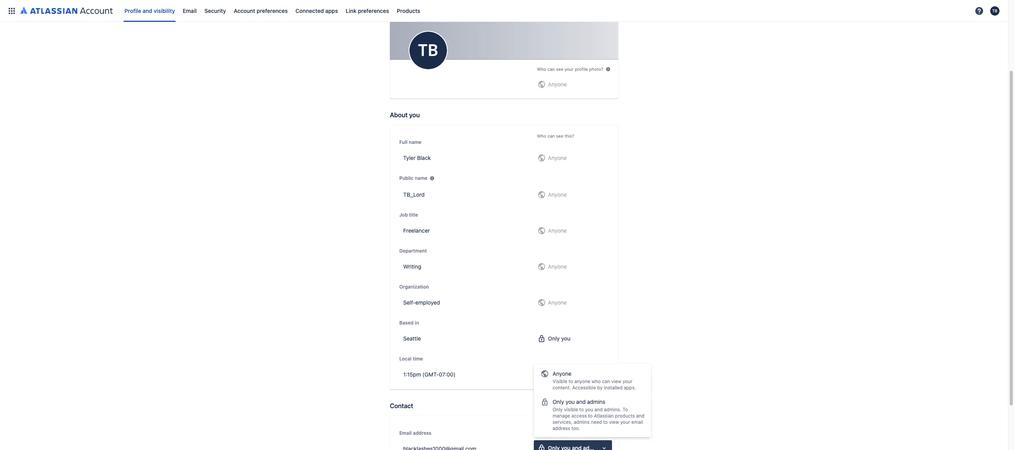 Task type: describe. For each thing, give the bounding box(es) containing it.
3 who from the top
[[537, 424, 546, 430]]

2 vertical spatial only
[[553, 407, 563, 413]]

tyler
[[403, 155, 416, 161]]

security link
[[202, 4, 228, 17]]

tb_lord
[[403, 191, 425, 198]]

accessible
[[572, 385, 596, 391]]

account preferences link
[[232, 4, 290, 17]]

only for only you
[[548, 335, 560, 342]]

1 who from the top
[[537, 67, 546, 72]]

anyone for tyler black
[[548, 155, 567, 161]]

local
[[399, 356, 412, 362]]

address inside only you and admins only visible to you and admins. to manage access to atlassian products and services, admins need to view your email address too.
[[553, 426, 570, 432]]

only for only you and admins only visible to you and admins. to manage access to atlassian products and services, admins need to view your email address too.
[[553, 399, 564, 405]]

and up "email"
[[636, 413, 645, 419]]

public
[[399, 175, 414, 181]]

need
[[591, 419, 602, 425]]

anyone for tb_lord
[[548, 191, 567, 198]]

profile and visibility link
[[122, 4, 177, 17]]

to
[[623, 407, 628, 413]]

visible
[[553, 379, 567, 385]]

products link
[[395, 4, 423, 17]]

(gmt-
[[423, 371, 439, 378]]

1:15pm (gmt-07:00)
[[403, 371, 456, 378]]

can inside anyone visible to anyone who can view your content. accessible by installed apps.
[[602, 379, 610, 385]]

based
[[399, 320, 414, 326]]

access
[[572, 413, 587, 419]]

by
[[598, 385, 603, 391]]

tyler black
[[403, 155, 431, 161]]

only you button
[[534, 331, 612, 347]]

account preferences
[[234, 7, 288, 14]]

group containing anyone
[[534, 364, 651, 437]]

and inside 'manage profile menu' element
[[143, 7, 152, 14]]

to up 'need' at right bottom
[[588, 413, 593, 419]]

1 this? from the top
[[565, 133, 575, 138]]

help image
[[975, 6, 984, 15]]

anyone for self-employed
[[548, 299, 567, 306]]

title
[[409, 212, 418, 218]]

your inside anyone visible to anyone who can view your content. accessible by installed apps.
[[623, 379, 633, 385]]

profile for profile photo and header image
[[390, 2, 409, 9]]

products
[[397, 7, 420, 14]]

services,
[[553, 419, 573, 425]]

email address
[[399, 430, 432, 436]]

2 see from the top
[[556, 133, 564, 138]]

banner containing profile and visibility
[[0, 0, 1009, 22]]

freelancer
[[403, 227, 430, 234]]

photo
[[410, 2, 428, 9]]

0 horizontal spatial address
[[413, 430, 432, 436]]

preferences for account preferences
[[257, 7, 288, 14]]

and right photo
[[429, 2, 440, 9]]

name for public name
[[415, 175, 428, 181]]

photo?
[[589, 67, 604, 72]]

admins.
[[604, 407, 622, 413]]

manage profile menu element
[[5, 0, 973, 22]]

07:00)
[[439, 371, 456, 378]]

public name
[[399, 175, 428, 181]]

full name
[[399, 139, 422, 145]]

view inside only you and admins only visible to you and admins. to manage access to atlassian products and services, admins need to view your email address too.
[[609, 419, 619, 425]]

apps.
[[624, 385, 636, 391]]

view inside anyone visible to anyone who can view your content. accessible by installed apps.
[[612, 379, 622, 385]]

apps
[[325, 7, 338, 14]]

profile for profile and visibility
[[125, 7, 141, 14]]

and up atlassian
[[595, 407, 603, 413]]

link preferences link
[[344, 4, 391, 17]]

to up access
[[580, 407, 584, 413]]

only you
[[548, 335, 571, 342]]

2 who from the top
[[537, 133, 546, 138]]

account
[[234, 7, 255, 14]]

based in
[[399, 320, 419, 326]]

switch to... image
[[7, 6, 16, 15]]

who can see your profile photo?
[[537, 67, 604, 72]]

anyone for writing
[[548, 263, 567, 270]]

and up the visible
[[576, 399, 586, 405]]

email link
[[180, 4, 199, 17]]

about you
[[390, 111, 420, 119]]

self-
[[403, 299, 415, 306]]

local time
[[399, 356, 423, 362]]

organization
[[399, 284, 429, 290]]

profile and visibility
[[125, 7, 175, 14]]

email for email address
[[399, 430, 412, 436]]

only you and admins only visible to you and admins. to manage access to atlassian products and services, admins need to view your email address too.
[[553, 399, 645, 432]]

writing
[[403, 263, 421, 270]]

department
[[399, 248, 427, 254]]

installed
[[604, 385, 623, 391]]

content.
[[553, 385, 571, 391]]

you for only you
[[561, 335, 571, 342]]



Task type: locate. For each thing, give the bounding box(es) containing it.
anyone
[[548, 81, 567, 88], [548, 155, 567, 161], [548, 191, 567, 198], [548, 227, 567, 234], [548, 263, 567, 270], [548, 299, 567, 306], [553, 370, 572, 377]]

visibility
[[154, 7, 175, 14]]

email for email
[[183, 7, 197, 14]]

visible
[[564, 407, 578, 413]]

connected
[[296, 7, 324, 14]]

you
[[409, 111, 420, 119], [561, 335, 571, 342], [566, 399, 575, 405], [585, 407, 593, 413]]

employed
[[415, 299, 440, 306]]

full
[[399, 139, 408, 145]]

anyone visible to anyone who can view your content. accessible by installed apps.
[[553, 370, 636, 391]]

group
[[534, 364, 651, 437]]

1 vertical spatial name
[[415, 175, 428, 181]]

preferences inside account preferences link
[[257, 7, 288, 14]]

and
[[429, 2, 440, 9], [143, 7, 152, 14], [576, 399, 586, 405], [595, 407, 603, 413], [636, 413, 645, 419]]

0 vertical spatial this?
[[565, 133, 575, 138]]

time
[[413, 356, 423, 362]]

to inside anyone visible to anyone who can view your content. accessible by installed apps.
[[569, 379, 573, 385]]

connected apps
[[296, 7, 338, 14]]

about
[[390, 111, 408, 119]]

anyone for freelancer
[[548, 227, 567, 234]]

preferences
[[257, 7, 288, 14], [358, 7, 389, 14]]

manage
[[553, 413, 570, 419]]

account image
[[991, 6, 1000, 15]]

image
[[464, 2, 481, 9]]

0 vertical spatial only
[[548, 335, 560, 342]]

your inside only you and admins only visible to you and admins. to manage access to atlassian products and services, admins need to view your email address too.
[[621, 419, 630, 425]]

3 see from the top
[[556, 424, 564, 430]]

preferences right 'link' in the top of the page
[[358, 7, 389, 14]]

preferences for link preferences
[[358, 7, 389, 14]]

see
[[556, 67, 564, 72], [556, 133, 564, 138], [556, 424, 564, 430]]

email
[[183, 7, 197, 14], [399, 430, 412, 436]]

1 vertical spatial this?
[[565, 424, 575, 430]]

profile
[[390, 2, 409, 9], [125, 7, 141, 14]]

name right full
[[409, 139, 422, 145]]

security
[[205, 7, 226, 14]]

your left profile
[[565, 67, 574, 72]]

1 who can see this? from the top
[[537, 133, 575, 138]]

2 who can see this? from the top
[[537, 424, 575, 430]]

1 horizontal spatial address
[[553, 426, 570, 432]]

1 horizontal spatial preferences
[[358, 7, 389, 14]]

profile
[[575, 67, 588, 72]]

seattle
[[403, 335, 421, 342]]

1 vertical spatial only
[[553, 399, 564, 405]]

name right public
[[415, 175, 428, 181]]

profile photo and header image
[[390, 2, 481, 9]]

0 vertical spatial name
[[409, 139, 422, 145]]

who
[[537, 67, 546, 72], [537, 133, 546, 138], [537, 424, 546, 430]]

in
[[415, 320, 419, 326]]

0 vertical spatial your
[[565, 67, 574, 72]]

0 horizontal spatial email
[[183, 7, 197, 14]]

address down contact
[[413, 430, 432, 436]]

1 vertical spatial view
[[609, 419, 619, 425]]

2 preferences from the left
[[358, 7, 389, 14]]

profile left photo
[[390, 2, 409, 9]]

preferences right account
[[257, 7, 288, 14]]

anyone
[[575, 379, 590, 385]]

your down products
[[621, 419, 630, 425]]

your
[[565, 67, 574, 72], [623, 379, 633, 385], [621, 419, 630, 425]]

0 vertical spatial view
[[612, 379, 622, 385]]

1 horizontal spatial profile
[[390, 2, 409, 9]]

email down contact
[[399, 430, 412, 436]]

link preferences
[[346, 7, 389, 14]]

1 vertical spatial see
[[556, 133, 564, 138]]

2 vertical spatial your
[[621, 419, 630, 425]]

email
[[632, 419, 643, 425]]

0 vertical spatial who
[[537, 67, 546, 72]]

you inside dropdown button
[[561, 335, 571, 342]]

0 horizontal spatial preferences
[[257, 7, 288, 14]]

this?
[[565, 133, 575, 138], [565, 424, 575, 430]]

email inside 'manage profile menu' element
[[183, 7, 197, 14]]

your up apps. at the right of the page
[[623, 379, 633, 385]]

to down atlassian
[[603, 419, 608, 425]]

1 preferences from the left
[[257, 7, 288, 14]]

1 vertical spatial admins
[[574, 419, 590, 425]]

2 vertical spatial who
[[537, 424, 546, 430]]

name
[[409, 139, 422, 145], [415, 175, 428, 181]]

email right visibility
[[183, 7, 197, 14]]

job title
[[399, 212, 418, 218]]

0 vertical spatial admins
[[587, 399, 606, 405]]

name for full name
[[409, 139, 422, 145]]

view up installed
[[612, 379, 622, 385]]

contact
[[390, 403, 413, 410]]

admins down "by"
[[587, 399, 606, 405]]

anyone inside anyone visible to anyone who can view your content. accessible by installed apps.
[[553, 370, 572, 377]]

0 horizontal spatial profile
[[125, 7, 141, 14]]

1 vertical spatial your
[[623, 379, 633, 385]]

can
[[548, 67, 555, 72], [548, 133, 555, 138], [602, 379, 610, 385], [548, 424, 555, 430]]

you for only you and admins only visible to you and admins. to manage access to atlassian products and services, admins need to view your email address too.
[[566, 399, 575, 405]]

profile left visibility
[[125, 7, 141, 14]]

link
[[346, 7, 357, 14]]

to
[[569, 379, 573, 385], [580, 407, 584, 413], [588, 413, 593, 419], [603, 419, 608, 425]]

0 vertical spatial who can see this?
[[537, 133, 575, 138]]

admins
[[587, 399, 606, 405], [574, 419, 590, 425]]

view
[[612, 379, 622, 385], [609, 419, 619, 425]]

only
[[548, 335, 560, 342], [553, 399, 564, 405], [553, 407, 563, 413]]

1 vertical spatial who can see this?
[[537, 424, 575, 430]]

preferences inside "link preferences" link
[[358, 7, 389, 14]]

header
[[442, 2, 462, 9]]

job
[[399, 212, 408, 218]]

2 vertical spatial see
[[556, 424, 564, 430]]

too.
[[572, 426, 580, 432]]

view down atlassian
[[609, 419, 619, 425]]

only inside dropdown button
[[548, 335, 560, 342]]

black
[[417, 155, 431, 161]]

self-employed
[[403, 299, 440, 306]]

connected apps link
[[293, 4, 340, 17]]

who can see this?
[[537, 133, 575, 138], [537, 424, 575, 430]]

1:15pm
[[403, 371, 421, 378]]

1 vertical spatial who
[[537, 133, 546, 138]]

who
[[592, 379, 601, 385]]

you for about you
[[409, 111, 420, 119]]

1 horizontal spatial email
[[399, 430, 412, 436]]

address down services,
[[553, 426, 570, 432]]

1 see from the top
[[556, 67, 564, 72]]

banner
[[0, 0, 1009, 22]]

address
[[553, 426, 570, 432], [413, 430, 432, 436]]

0 vertical spatial see
[[556, 67, 564, 72]]

0 vertical spatial email
[[183, 7, 197, 14]]

and left visibility
[[143, 7, 152, 14]]

atlassian
[[594, 413, 614, 419]]

1 vertical spatial email
[[399, 430, 412, 436]]

products
[[615, 413, 635, 419]]

to right visible
[[569, 379, 573, 385]]

2 this? from the top
[[565, 424, 575, 430]]

admins down access
[[574, 419, 590, 425]]



Task type: vqa. For each thing, say whether or not it's contained in the screenshot.


